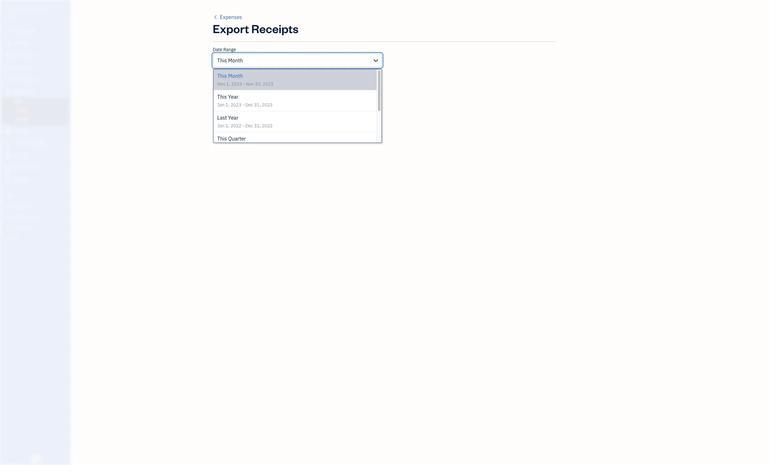 Task type: locate. For each thing, give the bounding box(es) containing it.
1, inside the this month nov 1, 2023 - nov 30, 2023
[[226, 81, 230, 87]]

expense image
[[4, 89, 12, 96]]

0 vertical spatial year
[[228, 94, 238, 100]]

0 vertical spatial month
[[228, 57, 243, 64]]

1 vertical spatial year
[[228, 115, 238, 121]]

1, for this month
[[226, 81, 230, 87]]

2 2022 from the left
[[262, 123, 273, 129]]

0 vertical spatial dec
[[245, 102, 253, 108]]

1 vertical spatial -
[[242, 102, 244, 108]]

year right last at the top left of the page
[[228, 115, 238, 121]]

1, up last at the top left of the page
[[226, 102, 230, 108]]

client image
[[4, 40, 12, 47]]

freshbooks image
[[30, 455, 41, 463]]

chart image
[[4, 165, 12, 171]]

this month option
[[213, 69, 377, 90]]

month inside select date range field
[[228, 57, 243, 64]]

last year jan 1, 2022 - dec 31, 2022
[[217, 115, 273, 129]]

1 month from the top
[[228, 57, 243, 64]]

invoice image
[[4, 65, 12, 71]]

this for this year jan 1, 2023 - dec 31, 2023
[[217, 94, 227, 100]]

31, down this year jan 1, 2023 - dec 31, 2023 on the top of the page
[[254, 123, 261, 129]]

31, for this year
[[254, 102, 261, 108]]

4 this from the top
[[217, 135, 227, 142]]

this inside this year jan 1, 2023 - dec 31, 2023
[[217, 94, 227, 100]]

1 dec from the top
[[245, 102, 253, 108]]

month
[[228, 57, 243, 64], [228, 73, 243, 79]]

31, inside this year jan 1, 2023 - dec 31, 2023
[[254, 102, 261, 108]]

dec up last year jan 1, 2022 - dec 31, 2022 on the left top of the page
[[245, 102, 253, 108]]

this
[[217, 57, 227, 64], [217, 73, 227, 79], [217, 94, 227, 100], [217, 135, 227, 142]]

1, inside last year jan 1, 2022 - dec 31, 2022
[[226, 123, 230, 129]]

nov down file
[[246, 81, 254, 87]]

this for this month nov 1, 2023 - nov 30, 2023
[[217, 73, 227, 79]]

receipts
[[251, 21, 299, 36]]

2 jan from the top
[[217, 123, 225, 129]]

year inside last year jan 1, 2022 - dec 31, 2022
[[228, 115, 238, 121]]

year inside this year jan 1, 2023 - dec 31, 2023
[[228, 94, 238, 100]]

this left quarter
[[217, 135, 227, 142]]

0 horizontal spatial 2022
[[231, 123, 241, 129]]

31, up last year jan 1, 2022 - dec 31, 2022 on the left top of the page
[[254, 102, 261, 108]]

0 vertical spatial jan
[[217, 102, 225, 108]]

1 year from the top
[[228, 94, 238, 100]]

dec for last year
[[245, 123, 253, 129]]

31,
[[254, 102, 261, 108], [254, 123, 261, 129]]

this down date range
[[217, 57, 227, 64]]

1 this from the top
[[217, 57, 227, 64]]

this month
[[217, 57, 243, 64]]

2 vertical spatial -
[[242, 123, 244, 129]]

year for this year
[[228, 94, 238, 100]]

- down file
[[243, 81, 245, 87]]

month down range at left
[[228, 57, 243, 64]]

1 vertical spatial jan
[[217, 123, 225, 129]]

this inside the this month nov 1, 2023 - nov 30, 2023
[[217, 73, 227, 79]]

- inside last year jan 1, 2022 - dec 31, 2022
[[242, 123, 244, 129]]

2 nov from the left
[[246, 81, 254, 87]]

2 vertical spatial 1,
[[226, 123, 230, 129]]

this up last at the top left of the page
[[217, 94, 227, 100]]

1 horizontal spatial nov
[[246, 81, 254, 87]]

dec inside this year jan 1, 2023 - dec 31, 2023
[[245, 102, 253, 108]]

0 vertical spatial 31,
[[254, 102, 261, 108]]

2022
[[231, 123, 241, 129], [262, 123, 273, 129]]

1 horizontal spatial 2022
[[262, 123, 273, 129]]

jan inside last year jan 1, 2022 - dec 31, 2022
[[217, 123, 225, 129]]

1, inside this year jan 1, 2023 - dec 31, 2023
[[226, 102, 230, 108]]

month inside the this month nov 1, 2023 - nov 30, 2023
[[228, 73, 243, 79]]

1, down last at the top left of the page
[[226, 123, 230, 129]]

- inside this year jan 1, 2023 - dec 31, 2023
[[242, 102, 244, 108]]

main element
[[0, 0, 87, 465]]

dashboard image
[[4, 28, 12, 34]]

maria's
[[5, 6, 22, 12]]

company
[[23, 6, 45, 12]]

2 year from the top
[[228, 115, 238, 121]]

date range
[[213, 47, 236, 52]]

1,
[[226, 81, 230, 87], [226, 102, 230, 108], [226, 123, 230, 129]]

1, for this year
[[226, 102, 230, 108]]

nov down generate
[[217, 81, 225, 87]]

1 vertical spatial 1,
[[226, 102, 230, 108]]

1 vertical spatial dec
[[245, 123, 253, 129]]

0 vertical spatial 1,
[[226, 81, 230, 87]]

month left file
[[228, 73, 243, 79]]

nov
[[217, 81, 225, 87], [246, 81, 254, 87]]

31, inside last year jan 1, 2022 - dec 31, 2022
[[254, 123, 261, 129]]

1 vertical spatial 31,
[[254, 123, 261, 129]]

year for last year
[[228, 115, 238, 121]]

- inside the this month nov 1, 2023 - nov 30, 2023
[[243, 81, 245, 87]]

1 vertical spatial month
[[228, 73, 243, 79]]

quarter
[[228, 135, 246, 142]]

this year jan 1, 2023 - dec 31, 2023
[[217, 94, 273, 108]]

owner
[[5, 13, 17, 18]]

export
[[213, 21, 249, 36]]

- up quarter
[[242, 123, 244, 129]]

1, down generate
[[226, 81, 230, 87]]

range
[[223, 47, 236, 52]]

jan inside this year jan 1, 2023 - dec 31, 2023
[[217, 102, 225, 108]]

dec up quarter
[[245, 123, 253, 129]]

1 jan from the top
[[217, 102, 225, 108]]

jan down last at the top left of the page
[[217, 123, 225, 129]]

0 vertical spatial -
[[243, 81, 245, 87]]

3 this from the top
[[217, 94, 227, 100]]

year down generate file "button"
[[228, 94, 238, 100]]

items and services image
[[5, 214, 69, 219]]

- up last year jan 1, 2022 - dec 31, 2022 on the left top of the page
[[242, 102, 244, 108]]

2 this from the top
[[217, 73, 227, 79]]

- for this year
[[242, 102, 244, 108]]

0 horizontal spatial nov
[[217, 81, 225, 87]]

2023
[[231, 81, 242, 87], [263, 81, 273, 87], [231, 102, 241, 108], [262, 102, 273, 108]]

jan up last at the top left of the page
[[217, 102, 225, 108]]

dec inside last year jan 1, 2022 - dec 31, 2022
[[245, 123, 253, 129]]

year
[[228, 94, 238, 100], [228, 115, 238, 121]]

2 31, from the top
[[254, 123, 261, 129]]

list box
[[213, 69, 381, 153]]

1 31, from the top
[[254, 102, 261, 108]]

-
[[243, 81, 245, 87], [242, 102, 244, 108], [242, 123, 244, 129]]

jan
[[217, 102, 225, 108], [217, 123, 225, 129]]

expenses button
[[213, 13, 242, 21]]

2 month from the top
[[228, 73, 243, 79]]

dec
[[245, 102, 253, 108], [245, 123, 253, 129]]

this down this month
[[217, 73, 227, 79]]

this inside select date range field
[[217, 57, 227, 64]]

2 dec from the top
[[245, 123, 253, 129]]



Task type: describe. For each thing, give the bounding box(es) containing it.
jan for this year
[[217, 102, 225, 108]]

estimate image
[[4, 52, 12, 59]]

31, for last year
[[254, 123, 261, 129]]

export receipts
[[213, 21, 299, 36]]

this for this quarter
[[217, 135, 227, 142]]

payment image
[[4, 77, 12, 83]]

this quarter option
[[213, 132, 377, 153]]

generate file
[[219, 73, 254, 80]]

last
[[217, 115, 227, 121]]

- for this month
[[243, 81, 245, 87]]

this quarter
[[217, 135, 246, 142]]

jan for last year
[[217, 123, 225, 129]]

report image
[[4, 177, 12, 183]]

month for this month
[[228, 57, 243, 64]]

timer image
[[4, 140, 12, 147]]

last year option
[[213, 111, 377, 132]]

list box containing this month
[[213, 69, 381, 153]]

1, for last year
[[226, 123, 230, 129]]

money image
[[4, 152, 12, 159]]

- for last year
[[242, 123, 244, 129]]

expenses
[[220, 14, 242, 20]]

dec for this year
[[245, 102, 253, 108]]

team members image
[[5, 204, 69, 209]]

bank connections image
[[5, 224, 69, 229]]

1 2022 from the left
[[231, 123, 241, 129]]

generate file button
[[213, 70, 260, 83]]

1 nov from the left
[[217, 81, 225, 87]]

chevronleft image
[[213, 13, 219, 21]]

this month nov 1, 2023 - nov 30, 2023
[[217, 73, 273, 87]]

Select date range field
[[213, 53, 382, 68]]

30,
[[255, 81, 262, 87]]

maria's company owner
[[5, 6, 45, 18]]

this year option
[[213, 90, 377, 111]]

date
[[213, 47, 222, 52]]

month for this month nov 1, 2023 - nov 30, 2023
[[228, 73, 243, 79]]

apps image
[[5, 193, 69, 198]]

this for this month
[[217, 57, 227, 64]]

project image
[[4, 128, 12, 134]]

settings image
[[5, 235, 69, 240]]

generate
[[219, 73, 244, 80]]

file
[[245, 73, 254, 80]]



Task type: vqa. For each thing, say whether or not it's contained in the screenshot.
"30" button to the bottom
no



